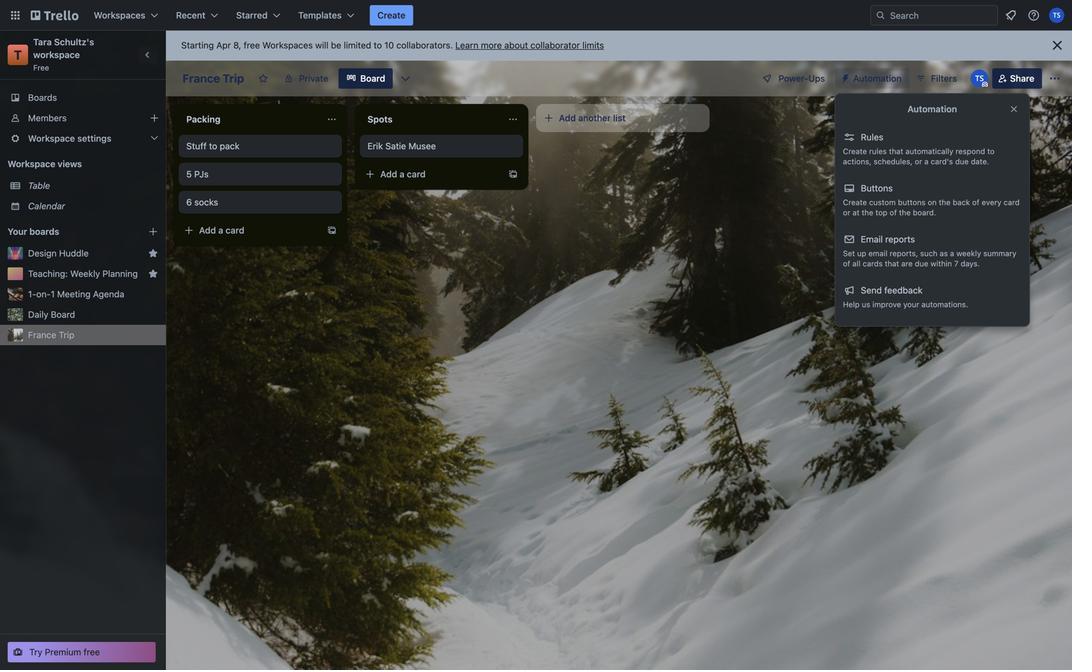 Task type: vqa. For each thing, say whether or not it's contained in the screenshot.
CARD'S
yes



Task type: describe. For each thing, give the bounding box(es) containing it.
1 horizontal spatial to
[[374, 40, 382, 50]]

starting apr 8, free workspaces will be limited to 10 collaborators. learn more about collaborator limits
[[181, 40, 604, 50]]

add for spots
[[380, 169, 397, 179]]

1 vertical spatial france
[[28, 330, 56, 340]]

automations.
[[922, 300, 968, 309]]

that inside set up email reports, such as a weekly summary of all cards that are due within 7 days.
[[885, 259, 899, 268]]

try premium free
[[29, 647, 100, 657]]

to inside "create rules that automatically respond to actions, schedules, or a card's due date."
[[988, 147, 995, 156]]

0 horizontal spatial the
[[862, 208, 874, 217]]

are
[[902, 259, 913, 268]]

workspace for workspace views
[[8, 159, 55, 169]]

Board name text field
[[176, 68, 251, 89]]

1 horizontal spatial workspaces
[[262, 40, 313, 50]]

respond
[[956, 147, 985, 156]]

back to home image
[[31, 5, 79, 26]]

limits
[[583, 40, 604, 50]]

erik
[[368, 141, 383, 151]]

add a card for packing
[[199, 225, 244, 236]]

at
[[853, 208, 860, 217]]

table link
[[28, 179, 158, 192]]

0 vertical spatial add
[[559, 113, 576, 123]]

private button
[[276, 68, 336, 89]]

workspaces inside dropdown button
[[94, 10, 145, 20]]

collaborator
[[531, 40, 580, 50]]

starred icon image for design huddle
[[148, 248, 158, 259]]

power-
[[779, 73, 809, 84]]

up
[[857, 249, 867, 258]]

views
[[58, 159, 82, 169]]

of inside set up email reports, such as a weekly summary of all cards that are due within 7 days.
[[843, 259, 850, 268]]

due inside "create rules that automatically respond to actions, schedules, or a card's due date."
[[955, 157, 969, 166]]

power-ups
[[779, 73, 825, 84]]

share
[[1010, 73, 1035, 84]]

tara schultz's workspace link
[[33, 37, 96, 60]]

create for create rules that automatically respond to actions, schedules, or a card's due date.
[[843, 147, 867, 156]]

email
[[869, 249, 888, 258]]

rules
[[861, 132, 884, 142]]

1-
[[28, 289, 36, 299]]

tara schultz (taraschultz7) image
[[1049, 8, 1065, 23]]

1 vertical spatial france trip
[[28, 330, 74, 340]]

teaching: weekly planning button
[[28, 267, 143, 280]]

8,
[[233, 40, 241, 50]]

workspace
[[33, 49, 80, 60]]

weekly
[[70, 268, 100, 279]]

france inside text field
[[183, 71, 220, 85]]

limited
[[344, 40, 371, 50]]

feedback
[[885, 285, 923, 296]]

days.
[[961, 259, 980, 268]]

within
[[931, 259, 952, 268]]

recent button
[[168, 5, 226, 26]]

1 vertical spatial of
[[890, 208, 897, 217]]

recent
[[176, 10, 206, 20]]

6 socks link
[[186, 196, 334, 209]]

1 vertical spatial automation
[[908, 104, 957, 114]]

a inside set up email reports, such as a weekly summary of all cards that are due within 7 days.
[[950, 249, 955, 258]]

a inside "create rules that automatically respond to actions, schedules, or a card's due date."
[[925, 157, 929, 166]]

back
[[953, 198, 970, 207]]

templates
[[298, 10, 342, 20]]

your
[[904, 300, 920, 309]]

search image
[[876, 10, 886, 20]]

add board image
[[148, 227, 158, 237]]

on-
[[36, 289, 51, 299]]

starred
[[236, 10, 268, 20]]

show menu image
[[1049, 72, 1061, 85]]

daily board link
[[28, 308, 158, 321]]

members link
[[0, 108, 166, 128]]

stuff to pack
[[186, 141, 240, 151]]

workspace for workspace settings
[[28, 133, 75, 144]]

schultz's
[[54, 37, 94, 47]]

0 horizontal spatial to
[[209, 141, 217, 151]]

workspace navigation collapse icon image
[[139, 46, 157, 64]]

set
[[843, 249, 855, 258]]

teaching: weekly planning
[[28, 268, 138, 279]]

such
[[920, 249, 938, 258]]

2 horizontal spatial the
[[939, 198, 951, 207]]

all
[[853, 259, 861, 268]]

huddle
[[59, 248, 89, 259]]

collaborators.
[[396, 40, 453, 50]]

that inside "create rules that automatically respond to actions, schedules, or a card's due date."
[[889, 147, 904, 156]]

design huddle button
[[28, 247, 143, 260]]

improve
[[873, 300, 901, 309]]

Packing text field
[[179, 109, 322, 130]]

0 horizontal spatial trip
[[59, 330, 74, 340]]

1 horizontal spatial board
[[360, 73, 385, 84]]

due inside set up email reports, such as a weekly summary of all cards that are due within 7 days.
[[915, 259, 929, 268]]

private
[[299, 73, 328, 84]]

help
[[843, 300, 860, 309]]

apr
[[216, 40, 231, 50]]

templates button
[[291, 5, 362, 26]]

ups
[[809, 73, 825, 84]]

teaching:
[[28, 268, 68, 279]]

design
[[28, 248, 57, 259]]

automation inside button
[[853, 73, 902, 84]]

filters button
[[912, 68, 961, 89]]

send
[[861, 285, 882, 296]]

starred icon image for teaching: weekly planning
[[148, 269, 158, 279]]

your boards with 5 items element
[[8, 224, 129, 239]]

try
[[29, 647, 42, 657]]

trip inside text field
[[223, 71, 244, 85]]

sm image
[[836, 68, 853, 86]]

erik satie musee
[[368, 141, 436, 151]]

buttons
[[861, 183, 893, 193]]

0 notifications image
[[1003, 8, 1019, 23]]

add another list button
[[536, 104, 710, 132]]

spots
[[368, 114, 393, 124]]

another
[[578, 113, 611, 123]]

top
[[876, 208, 888, 217]]

1-on-1 meeting agenda link
[[28, 288, 158, 301]]

free
[[33, 63, 49, 72]]

a down "erik satie musee"
[[400, 169, 405, 179]]

weekly
[[957, 249, 981, 258]]

calendar link
[[28, 200, 158, 213]]



Task type: locate. For each thing, give the bounding box(es) containing it.
tara schultz (taraschultz7) image
[[971, 70, 989, 87]]

on
[[928, 198, 937, 207]]

0 vertical spatial board
[[360, 73, 385, 84]]

automatically
[[906, 147, 954, 156]]

this member is an admin of this board. image
[[982, 82, 988, 87]]

socks
[[194, 197, 218, 207]]

2 starred icon image from the top
[[148, 269, 158, 279]]

table
[[28, 180, 50, 191]]

musee
[[409, 141, 436, 151]]

0 horizontal spatial free
[[84, 647, 100, 657]]

5 pjs link
[[186, 168, 334, 181]]

1 vertical spatial create
[[843, 147, 867, 156]]

create inside create button
[[378, 10, 406, 20]]

1 horizontal spatial card
[[407, 169, 426, 179]]

the right at
[[862, 208, 874, 217]]

list
[[613, 113, 626, 123]]

0 vertical spatial card
[[407, 169, 426, 179]]

board.
[[913, 208, 936, 217]]

1 vertical spatial that
[[885, 259, 899, 268]]

workspaces button
[[86, 5, 166, 26]]

of left all
[[843, 259, 850, 268]]

france down starting
[[183, 71, 220, 85]]

france trip inside text field
[[183, 71, 244, 85]]

create up at
[[843, 198, 867, 207]]

0 vertical spatial starred icon image
[[148, 248, 158, 259]]

email reports
[[861, 234, 915, 244]]

agenda
[[93, 289, 124, 299]]

rules
[[869, 147, 887, 156]]

0 horizontal spatial card
[[226, 225, 244, 236]]

0 vertical spatial france trip
[[183, 71, 244, 85]]

starred icon image down add board image
[[148, 248, 158, 259]]

0 vertical spatial that
[[889, 147, 904, 156]]

board link
[[339, 68, 393, 89]]

add another list
[[559, 113, 626, 123]]

2 vertical spatial of
[[843, 259, 850, 268]]

open information menu image
[[1028, 9, 1040, 22]]

starred button
[[229, 5, 288, 26]]

1 vertical spatial or
[[843, 208, 851, 217]]

2 vertical spatial card
[[226, 225, 244, 236]]

1 horizontal spatial france
[[183, 71, 220, 85]]

the right on on the right top of page
[[939, 198, 951, 207]]

0 vertical spatial add a card button
[[360, 164, 500, 184]]

create for create custom buttons on the back of every card or at the top of the board.
[[843, 198, 867, 207]]

or inside "create custom buttons on the back of every card or at the top of the board."
[[843, 208, 851, 217]]

buttons
[[898, 198, 926, 207]]

0 horizontal spatial add
[[199, 225, 216, 236]]

2 horizontal spatial add
[[559, 113, 576, 123]]

0 horizontal spatial add a card
[[199, 225, 244, 236]]

1 vertical spatial starred icon image
[[148, 269, 158, 279]]

to up the date.
[[988, 147, 995, 156]]

a down automatically at the top right of page
[[925, 157, 929, 166]]

7
[[954, 259, 959, 268]]

your
[[8, 226, 27, 237]]

create up actions,
[[843, 147, 867, 156]]

create button
[[370, 5, 413, 26]]

create inside "create rules that automatically respond to actions, schedules, or a card's due date."
[[843, 147, 867, 156]]

boards
[[28, 92, 57, 103]]

1 vertical spatial due
[[915, 259, 929, 268]]

add a card down socks
[[199, 225, 244, 236]]

Search field
[[886, 6, 998, 25]]

1 vertical spatial board
[[51, 309, 75, 320]]

or
[[915, 157, 922, 166], [843, 208, 851, 217]]

of right top
[[890, 208, 897, 217]]

add left another
[[559, 113, 576, 123]]

calendar
[[28, 201, 65, 211]]

2 horizontal spatial of
[[972, 198, 980, 207]]

boards link
[[0, 87, 166, 108]]

0 horizontal spatial due
[[915, 259, 929, 268]]

1 vertical spatial card
[[1004, 198, 1020, 207]]

add a card button down 6 socks link
[[179, 220, 319, 241]]

2 horizontal spatial to
[[988, 147, 995, 156]]

tara schultz's workspace free
[[33, 37, 96, 72]]

card down 6 socks link
[[226, 225, 244, 236]]

0 vertical spatial automation
[[853, 73, 902, 84]]

workspaces up workspace navigation collapse icon
[[94, 10, 145, 20]]

0 horizontal spatial automation
[[853, 73, 902, 84]]

0 vertical spatial free
[[244, 40, 260, 50]]

add down socks
[[199, 225, 216, 236]]

0 vertical spatial trip
[[223, 71, 244, 85]]

reports,
[[890, 249, 918, 258]]

date.
[[971, 157, 989, 166]]

that
[[889, 147, 904, 156], [885, 259, 899, 268]]

1 horizontal spatial france trip
[[183, 71, 244, 85]]

or down automatically at the top right of page
[[915, 157, 922, 166]]

try premium free button
[[8, 642, 156, 663]]

or left at
[[843, 208, 851, 217]]

6 socks
[[186, 197, 218, 207]]

1 vertical spatial add a card
[[199, 225, 244, 236]]

0 vertical spatial france
[[183, 71, 220, 85]]

0 vertical spatial workspaces
[[94, 10, 145, 20]]

france trip link
[[28, 329, 158, 341]]

will
[[315, 40, 329, 50]]

satie
[[385, 141, 406, 151]]

help us improve your automations.
[[843, 300, 968, 309]]

board
[[360, 73, 385, 84], [51, 309, 75, 320]]

0 vertical spatial of
[[972, 198, 980, 207]]

2 horizontal spatial card
[[1004, 198, 1020, 207]]

trip down the daily board
[[59, 330, 74, 340]]

1 horizontal spatial automation
[[908, 104, 957, 114]]

1 horizontal spatial trip
[[223, 71, 244, 85]]

close popover image
[[1009, 104, 1019, 114]]

daily
[[28, 309, 48, 320]]

automation down filters button
[[908, 104, 957, 114]]

1 horizontal spatial of
[[890, 208, 897, 217]]

design huddle
[[28, 248, 89, 259]]

france trip down the daily board
[[28, 330, 74, 340]]

france down daily
[[28, 330, 56, 340]]

power-ups button
[[753, 68, 833, 89]]

t link
[[8, 45, 28, 65]]

1 starred icon image from the top
[[148, 248, 158, 259]]

reports
[[886, 234, 915, 244]]

daily board
[[28, 309, 75, 320]]

0 horizontal spatial or
[[843, 208, 851, 217]]

free inside button
[[84, 647, 100, 657]]

learn more about collaborator limits link
[[455, 40, 604, 50]]

workspace inside popup button
[[28, 133, 75, 144]]

planning
[[102, 268, 138, 279]]

card right every
[[1004, 198, 1020, 207]]

email
[[861, 234, 883, 244]]

0 horizontal spatial france
[[28, 330, 56, 340]]

a down 6 socks link
[[218, 225, 223, 236]]

0 vertical spatial create
[[378, 10, 406, 20]]

summary
[[984, 249, 1017, 258]]

1 vertical spatial workspace
[[8, 159, 55, 169]]

add a card down "erik satie musee"
[[380, 169, 426, 179]]

t
[[14, 47, 22, 62]]

automation up rules
[[853, 73, 902, 84]]

2 vertical spatial create
[[843, 198, 867, 207]]

6
[[186, 197, 192, 207]]

1
[[51, 289, 55, 299]]

workspace settings button
[[0, 128, 166, 149]]

card for spots
[[407, 169, 426, 179]]

set up email reports, such as a weekly summary of all cards that are due within 7 days.
[[843, 249, 1017, 268]]

1 horizontal spatial the
[[899, 208, 911, 217]]

1 horizontal spatial add a card
[[380, 169, 426, 179]]

0 horizontal spatial add a card button
[[179, 220, 319, 241]]

add for packing
[[199, 225, 216, 236]]

erik satie musee link
[[368, 140, 516, 153]]

board left the customize views image
[[360, 73, 385, 84]]

1 horizontal spatial due
[[955, 157, 969, 166]]

create custom buttons on the back of every card or at the top of the board.
[[843, 198, 1020, 217]]

add a card button for spots
[[360, 164, 500, 184]]

create from template… image
[[508, 169, 518, 179]]

of right back
[[972, 198, 980, 207]]

stuff
[[186, 141, 207, 151]]

as
[[940, 249, 948, 258]]

workspaces
[[94, 10, 145, 20], [262, 40, 313, 50]]

workspace up table
[[8, 159, 55, 169]]

to left 10
[[374, 40, 382, 50]]

add down satie
[[380, 169, 397, 179]]

create inside "create custom buttons on the back of every card or at the top of the board."
[[843, 198, 867, 207]]

trip left star or unstar board image
[[223, 71, 244, 85]]

create rules that automatically respond to actions, schedules, or a card's due date.
[[843, 147, 995, 166]]

create up starting apr 8, free workspaces will be limited to 10 collaborators. learn more about collaborator limits
[[378, 10, 406, 20]]

that up schedules,
[[889, 147, 904, 156]]

1 horizontal spatial add a card button
[[360, 164, 500, 184]]

0 horizontal spatial board
[[51, 309, 75, 320]]

or inside "create rules that automatically respond to actions, schedules, or a card's due date."
[[915, 157, 922, 166]]

add a card for spots
[[380, 169, 426, 179]]

send feedback
[[861, 285, 923, 296]]

0 vertical spatial workspace
[[28, 133, 75, 144]]

learn
[[455, 40, 479, 50]]

board down 1
[[51, 309, 75, 320]]

that left are
[[885, 259, 899, 268]]

1 horizontal spatial free
[[244, 40, 260, 50]]

due down the 'respond'
[[955, 157, 969, 166]]

the
[[939, 198, 951, 207], [862, 208, 874, 217], [899, 208, 911, 217]]

a right as
[[950, 249, 955, 258]]

stuff to pack link
[[186, 140, 334, 153]]

card inside "create custom buttons on the back of every card or at the top of the board."
[[1004, 198, 1020, 207]]

Spots text field
[[360, 109, 503, 130]]

0 vertical spatial due
[[955, 157, 969, 166]]

about
[[504, 40, 528, 50]]

primary element
[[0, 0, 1072, 31]]

the down buttons
[[899, 208, 911, 217]]

0 horizontal spatial workspaces
[[94, 10, 145, 20]]

create for create
[[378, 10, 406, 20]]

us
[[862, 300, 871, 309]]

star or unstar board image
[[258, 73, 268, 84]]

add a card button down musee
[[360, 164, 500, 184]]

0 vertical spatial or
[[915, 157, 922, 166]]

pack
[[220, 141, 240, 151]]

add a card button for packing
[[179, 220, 319, 241]]

1 horizontal spatial add
[[380, 169, 397, 179]]

create from template… image
[[327, 225, 337, 236]]

of
[[972, 198, 980, 207], [890, 208, 897, 217], [843, 259, 850, 268]]

your boards
[[8, 226, 59, 237]]

due down such
[[915, 259, 929, 268]]

workspace down members
[[28, 133, 75, 144]]

free right 8,
[[244, 40, 260, 50]]

card down musee
[[407, 169, 426, 179]]

france trip down apr
[[183, 71, 244, 85]]

1-on-1 meeting agenda
[[28, 289, 124, 299]]

1 vertical spatial workspaces
[[262, 40, 313, 50]]

1 vertical spatial add a card button
[[179, 220, 319, 241]]

custom
[[869, 198, 896, 207]]

automation
[[853, 73, 902, 84], [908, 104, 957, 114]]

to left the pack
[[209, 141, 217, 151]]

0 horizontal spatial of
[[843, 259, 850, 268]]

to
[[374, 40, 382, 50], [209, 141, 217, 151], [988, 147, 995, 156]]

automation button
[[836, 68, 910, 89]]

1 vertical spatial add
[[380, 169, 397, 179]]

every
[[982, 198, 1002, 207]]

add
[[559, 113, 576, 123], [380, 169, 397, 179], [199, 225, 216, 236]]

1 horizontal spatial or
[[915, 157, 922, 166]]

workspace views
[[8, 159, 82, 169]]

schedules,
[[874, 157, 913, 166]]

0 horizontal spatial france trip
[[28, 330, 74, 340]]

free right the premium
[[84, 647, 100, 657]]

filters
[[931, 73, 957, 84]]

starred icon image
[[148, 248, 158, 259], [148, 269, 158, 279]]

starred icon image right planning
[[148, 269, 158, 279]]

1 vertical spatial free
[[84, 647, 100, 657]]

customize views image
[[399, 72, 412, 85]]

1 vertical spatial trip
[[59, 330, 74, 340]]

card for packing
[[226, 225, 244, 236]]

2 vertical spatial add
[[199, 225, 216, 236]]

workspaces left will at left
[[262, 40, 313, 50]]

0 vertical spatial add a card
[[380, 169, 426, 179]]



